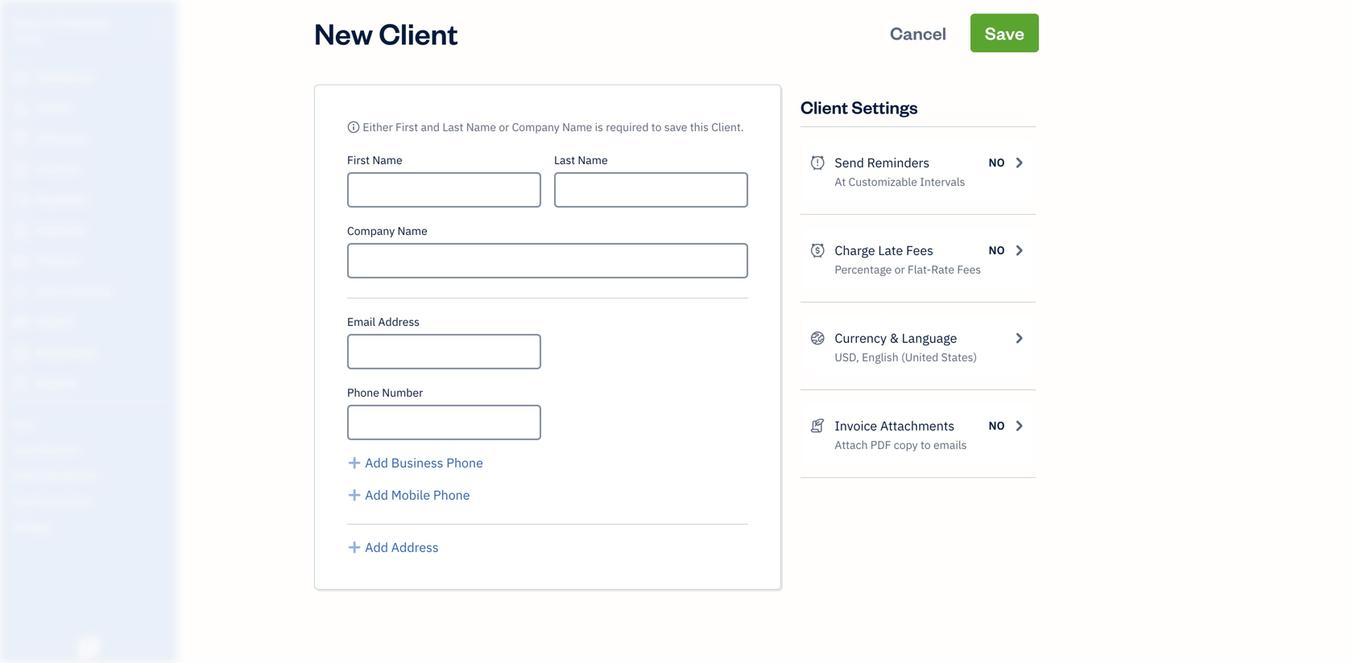 Task type: vqa. For each thing, say whether or not it's contained in the screenshot.


Task type: describe. For each thing, give the bounding box(es) containing it.
percentage
[[835, 262, 892, 277]]

and
[[421, 120, 440, 135]]

flat-
[[908, 262, 931, 277]]

name for company name
[[398, 224, 428, 238]]

new client
[[314, 14, 458, 52]]

items and services image
[[12, 469, 172, 482]]

client settings
[[801, 95, 918, 118]]

add for add business phone
[[365, 455, 388, 472]]

name for first name
[[372, 153, 403, 168]]

mobile
[[391, 487, 430, 504]]

0 horizontal spatial fees
[[906, 242, 934, 259]]

no for charge late fees
[[989, 243, 1005, 258]]

currency & language
[[835, 330, 957, 347]]

cancel button
[[876, 14, 961, 52]]

gary's company owner
[[13, 14, 109, 45]]

address for email address
[[378, 315, 420, 329]]

add address
[[365, 539, 439, 556]]

report image
[[10, 376, 30, 392]]

apps image
[[12, 417, 172, 430]]

chevronright image for send reminders
[[1011, 153, 1026, 172]]

usd, english (united states)
[[835, 350, 977, 365]]

add business phone
[[365, 455, 483, 472]]

latefees image
[[810, 241, 825, 260]]

save
[[664, 120, 687, 135]]

send reminders
[[835, 154, 930, 171]]

email address
[[347, 315, 420, 329]]

emails
[[934, 438, 967, 453]]

new
[[314, 14, 373, 52]]

add mobile phone button
[[347, 486, 470, 505]]

owner
[[13, 32, 43, 45]]

either
[[363, 120, 393, 135]]

email
[[347, 315, 376, 329]]

team members image
[[12, 443, 172, 456]]

at customizable intervals
[[835, 174, 965, 189]]

plus image for add mobile phone
[[347, 486, 362, 505]]

Last Name text field
[[554, 172, 748, 208]]

save button
[[971, 14, 1039, 52]]

send
[[835, 154, 864, 171]]

invoice image
[[10, 162, 30, 178]]

0 vertical spatial to
[[652, 120, 662, 135]]

plus image for add address
[[347, 538, 362, 557]]

business
[[391, 455, 443, 472]]

name for last name
[[578, 153, 608, 168]]

client image
[[10, 101, 30, 117]]

phone for add business phone
[[446, 455, 483, 472]]

1 horizontal spatial client
[[801, 95, 848, 118]]

Phone Number text field
[[347, 405, 541, 441]]

language
[[902, 330, 957, 347]]

no for send reminders
[[989, 155, 1005, 170]]

0 vertical spatial client
[[379, 14, 458, 52]]

First Name text field
[[347, 172, 541, 208]]

project image
[[10, 254, 30, 270]]

freshbooks image
[[76, 638, 101, 657]]

charge late fees
[[835, 242, 934, 259]]

(united
[[901, 350, 939, 365]]

bank connections image
[[12, 495, 172, 507]]

required
[[606, 120, 649, 135]]

1 horizontal spatial fees
[[957, 262, 981, 277]]

chart image
[[10, 346, 30, 362]]

add mobile phone
[[365, 487, 470, 504]]

0 vertical spatial phone
[[347, 385, 379, 400]]

Company Name text field
[[347, 243, 748, 279]]

&
[[890, 330, 899, 347]]

estimate image
[[10, 131, 30, 147]]

add for add mobile phone
[[365, 487, 388, 504]]



Task type: locate. For each thing, give the bounding box(es) containing it.
no
[[989, 155, 1005, 170], [989, 243, 1005, 258], [989, 418, 1005, 433]]

0 horizontal spatial first
[[347, 153, 370, 168]]

to
[[652, 120, 662, 135], [921, 438, 931, 453]]

2 vertical spatial phone
[[433, 487, 470, 504]]

add down add mobile phone button on the bottom left
[[365, 539, 388, 556]]

plus image left mobile
[[347, 486, 362, 505]]

last right and
[[442, 120, 464, 135]]

currency
[[835, 330, 887, 347]]

primary image
[[347, 120, 360, 135]]

add
[[365, 455, 388, 472], [365, 487, 388, 504], [365, 539, 388, 556]]

client
[[379, 14, 458, 52], [801, 95, 848, 118]]

settings
[[852, 95, 918, 118]]

plus image for add business phone
[[347, 454, 362, 473]]

1 horizontal spatial company
[[347, 224, 395, 238]]

add for add address
[[365, 539, 388, 556]]

payment image
[[10, 193, 30, 209]]

1 vertical spatial company
[[512, 120, 560, 135]]

customizable
[[849, 174, 917, 189]]

to right copy
[[921, 438, 931, 453]]

fees
[[906, 242, 934, 259], [957, 262, 981, 277]]

1 plus image from the top
[[347, 454, 362, 473]]

4 chevronright image from the top
[[1011, 416, 1026, 436]]

phone number
[[347, 385, 423, 400]]

plus image left business
[[347, 454, 362, 473]]

address
[[378, 315, 420, 329], [391, 539, 439, 556]]

intervals
[[920, 174, 965, 189]]

company inside "gary's company owner"
[[54, 14, 109, 31]]

1 vertical spatial first
[[347, 153, 370, 168]]

0 horizontal spatial company
[[54, 14, 109, 31]]

0 horizontal spatial client
[[379, 14, 458, 52]]

1 vertical spatial phone
[[446, 455, 483, 472]]

phone inside add mobile phone button
[[433, 487, 470, 504]]

name left 'is'
[[562, 120, 592, 135]]

or right and
[[499, 120, 509, 135]]

latereminders image
[[810, 153, 825, 172]]

fees up flat- on the top right of the page
[[906, 242, 934, 259]]

phone inside add business phone button
[[446, 455, 483, 472]]

0 vertical spatial add
[[365, 455, 388, 472]]

cancel
[[890, 21, 947, 44]]

settings image
[[12, 520, 172, 533]]

late
[[878, 242, 903, 259]]

english
[[862, 350, 899, 365]]

2 vertical spatial add
[[365, 539, 388, 556]]

add left mobile
[[365, 487, 388, 504]]

chevronright image for invoice attachments
[[1011, 416, 1026, 436]]

charge
[[835, 242, 875, 259]]

last name
[[554, 153, 608, 168]]

0 vertical spatial no
[[989, 155, 1005, 170]]

3 chevronright image from the top
[[1011, 329, 1026, 348]]

1 vertical spatial plus image
[[347, 486, 362, 505]]

2 add from the top
[[365, 487, 388, 504]]

chevronright image
[[1011, 153, 1026, 172], [1011, 241, 1026, 260], [1011, 329, 1026, 348], [1011, 416, 1026, 436]]

1 horizontal spatial or
[[895, 262, 905, 277]]

at
[[835, 174, 846, 189]]

first down primary image
[[347, 153, 370, 168]]

phone down phone number text field
[[446, 455, 483, 472]]

company name
[[347, 224, 428, 238]]

1 vertical spatial no
[[989, 243, 1005, 258]]

2 plus image from the top
[[347, 486, 362, 505]]

main element
[[0, 0, 217, 664]]

plus image left add address
[[347, 538, 362, 557]]

fees right the rate
[[957, 262, 981, 277]]

1 vertical spatial fees
[[957, 262, 981, 277]]

2 vertical spatial plus image
[[347, 538, 362, 557]]

address for add address
[[391, 539, 439, 556]]

name down either
[[372, 153, 403, 168]]

1 horizontal spatial last
[[554, 153, 575, 168]]

0 vertical spatial last
[[442, 120, 464, 135]]

1 horizontal spatial first
[[396, 120, 418, 135]]

name
[[466, 120, 496, 135], [562, 120, 592, 135], [372, 153, 403, 168], [578, 153, 608, 168], [398, 224, 428, 238]]

3 plus image from the top
[[347, 538, 362, 557]]

currencyandlanguage image
[[810, 329, 825, 348]]

save
[[985, 21, 1025, 44]]

reminders
[[867, 154, 930, 171]]

add left business
[[365, 455, 388, 472]]

name down 'is'
[[578, 153, 608, 168]]

gary's
[[13, 14, 51, 31]]

is
[[595, 120, 603, 135]]

2 horizontal spatial company
[[512, 120, 560, 135]]

or left flat- on the top right of the page
[[895, 262, 905, 277]]

0 vertical spatial first
[[396, 120, 418, 135]]

1 vertical spatial to
[[921, 438, 931, 453]]

money image
[[10, 315, 30, 331]]

either first and last name or company name is required to save this client.
[[363, 120, 744, 135]]

first
[[396, 120, 418, 135], [347, 153, 370, 168]]

percentage or flat-rate fees
[[835, 262, 981, 277]]

usd,
[[835, 350, 859, 365]]

phone left number
[[347, 385, 379, 400]]

1 vertical spatial add
[[365, 487, 388, 504]]

1 chevronright image from the top
[[1011, 153, 1026, 172]]

attach
[[835, 438, 868, 453]]

company up last name
[[512, 120, 560, 135]]

add address button
[[347, 538, 439, 557]]

3 add from the top
[[365, 539, 388, 556]]

1 vertical spatial or
[[895, 262, 905, 277]]

attach pdf copy to emails
[[835, 438, 967, 453]]

pdf
[[871, 438, 891, 453]]

client.
[[711, 120, 744, 135]]

timer image
[[10, 284, 30, 300]]

this
[[690, 120, 709, 135]]

address down add mobile phone
[[391, 539, 439, 556]]

1 vertical spatial client
[[801, 95, 848, 118]]

phone
[[347, 385, 379, 400], [446, 455, 483, 472], [433, 487, 470, 504]]

chevronright image for charge late fees
[[1011, 241, 1026, 260]]

0 horizontal spatial or
[[499, 120, 509, 135]]

2 no from the top
[[989, 243, 1005, 258]]

Email Address text field
[[347, 334, 541, 370]]

phone for add mobile phone
[[433, 487, 470, 504]]

add business phone button
[[347, 454, 483, 473]]

expense image
[[10, 223, 30, 239]]

1 add from the top
[[365, 455, 388, 472]]

last
[[442, 120, 464, 135], [554, 153, 575, 168]]

1 vertical spatial address
[[391, 539, 439, 556]]

plus image
[[347, 454, 362, 473], [347, 486, 362, 505], [347, 538, 362, 557]]

no for invoice attachments
[[989, 418, 1005, 433]]

copy
[[894, 438, 918, 453]]

address right email
[[378, 315, 420, 329]]

3 no from the top
[[989, 418, 1005, 433]]

attachments
[[880, 418, 955, 435]]

1 no from the top
[[989, 155, 1005, 170]]

0 vertical spatial address
[[378, 315, 420, 329]]

2 chevronright image from the top
[[1011, 241, 1026, 260]]

invoice
[[835, 418, 877, 435]]

name down first name text field
[[398, 224, 428, 238]]

rate
[[931, 262, 955, 277]]

0 horizontal spatial last
[[442, 120, 464, 135]]

to left save
[[652, 120, 662, 135]]

dashboard image
[[10, 70, 30, 86]]

company right gary's
[[54, 14, 109, 31]]

2 vertical spatial company
[[347, 224, 395, 238]]

0 horizontal spatial to
[[652, 120, 662, 135]]

first name
[[347, 153, 403, 168]]

invoice attachments
[[835, 418, 955, 435]]

or
[[499, 120, 509, 135], [895, 262, 905, 277]]

invoices image
[[810, 416, 825, 436]]

company down "first name"
[[347, 224, 395, 238]]

1 vertical spatial last
[[554, 153, 575, 168]]

1 horizontal spatial to
[[921, 438, 931, 453]]

0 vertical spatial or
[[499, 120, 509, 135]]

number
[[382, 385, 423, 400]]

states)
[[941, 350, 977, 365]]

last down either first and last name or company name is required to save this client. in the top of the page
[[554, 153, 575, 168]]

name right and
[[466, 120, 496, 135]]

first left and
[[396, 120, 418, 135]]

company
[[54, 14, 109, 31], [512, 120, 560, 135], [347, 224, 395, 238]]

0 vertical spatial fees
[[906, 242, 934, 259]]

client right "new"
[[379, 14, 458, 52]]

client up latereminders image
[[801, 95, 848, 118]]

address inside button
[[391, 539, 439, 556]]

2 vertical spatial no
[[989, 418, 1005, 433]]

phone right mobile
[[433, 487, 470, 504]]

0 vertical spatial plus image
[[347, 454, 362, 473]]

0 vertical spatial company
[[54, 14, 109, 31]]



